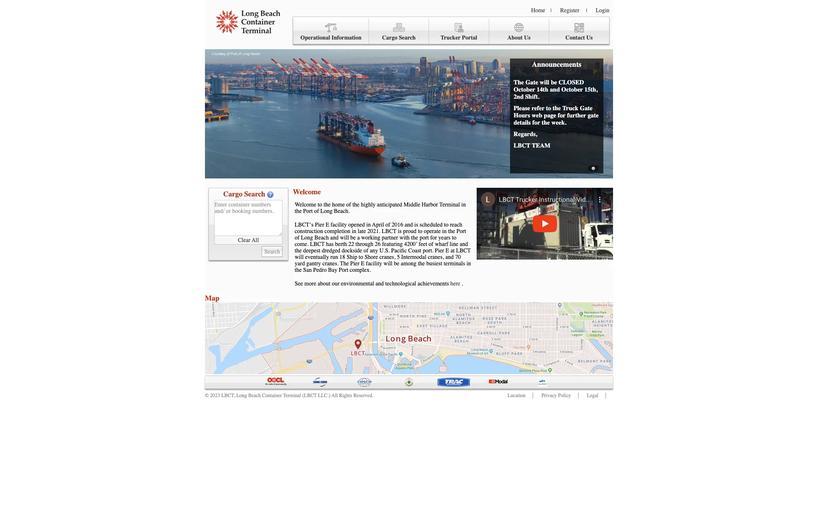 Task type: vqa. For each thing, say whether or not it's contained in the screenshot.
efficiency,
no



Task type: locate. For each thing, give the bounding box(es) containing it.
1 horizontal spatial facility
[[366, 260, 382, 267]]

1 vertical spatial cargo search
[[223, 190, 265, 198]]

1 vertical spatial be
[[351, 235, 356, 241]]

page
[[544, 112, 557, 119]]

all right llc.)
[[332, 393, 338, 399]]

clear
[[238, 237, 251, 243]]

0 vertical spatial cargo search
[[382, 34, 416, 41]]

1 horizontal spatial be
[[394, 260, 400, 267]]

all
[[252, 237, 259, 243], [332, 393, 338, 399]]

1 horizontal spatial beach
[[315, 235, 329, 241]]

week.
[[552, 119, 567, 126]]

2 us from the left
[[587, 34, 593, 41]]

lbct
[[514, 142, 531, 149], [382, 228, 397, 235], [310, 241, 325, 247], [456, 247, 471, 254]]

web
[[532, 112, 543, 119]]

see more about our environmental and technological achievements here .
[[295, 281, 463, 287]]

gate inside please refer to the truck gate hours web page for further gate details for the week.
[[580, 105, 593, 112]]

1 vertical spatial the
[[340, 260, 349, 267]]

long right lbct,
[[236, 393, 247, 399]]

is left the 'proud'
[[398, 228, 402, 235]]

to right years
[[452, 235, 457, 241]]

privacy policy
[[542, 393, 571, 399]]

1 horizontal spatial gate
[[580, 105, 593, 112]]

e left shore
[[361, 260, 365, 267]]

0 horizontal spatial e
[[326, 222, 329, 228]]

beach up dredged
[[315, 235, 329, 241]]

opened
[[349, 222, 365, 228]]

22
[[349, 241, 354, 247]]

0 horizontal spatial all
[[252, 237, 259, 243]]

to left reach on the right top
[[444, 222, 449, 228]]

truck
[[563, 105, 579, 112]]

2023
[[210, 393, 220, 399]]

| right home
[[551, 8, 552, 14]]

dredged
[[322, 247, 341, 254]]

port up line
[[457, 228, 466, 235]]

0 vertical spatial gate
[[526, 79, 539, 86]]

refer
[[532, 105, 545, 112]]

a
[[357, 235, 360, 241]]

pedro
[[313, 267, 327, 273]]

1 vertical spatial pier
[[435, 247, 444, 254]]

lbct up featuring
[[382, 228, 397, 235]]

0 horizontal spatial facility
[[331, 222, 347, 228]]

the up lbct's
[[295, 208, 302, 214]]

the gate will be closed october 14th and october 15th, 2nd shift.
[[514, 79, 598, 100]]

0 horizontal spatial us
[[524, 34, 531, 41]]

0 vertical spatial pier
[[315, 222, 324, 228]]

1 vertical spatial long
[[301, 235, 313, 241]]

please
[[514, 105, 531, 112]]

will inside "the gate will be closed october 14th and october 15th, 2nd shift."
[[540, 79, 550, 86]]

the up 2nd
[[514, 79, 524, 86]]

for right page
[[558, 112, 566, 119]]

2nd
[[514, 93, 524, 100]]

2 horizontal spatial be
[[551, 79, 557, 86]]

long down lbct's
[[301, 235, 313, 241]]

terminal inside the welcome to the home of the highly anticipated middle harbor terminal in the port of long beach.
[[440, 202, 460, 208]]

closed
[[559, 79, 584, 86]]

gantry
[[307, 260, 321, 267]]

pier right lbct's
[[315, 222, 324, 228]]

all right clear
[[252, 237, 259, 243]]

hours
[[514, 112, 531, 119]]

0 horizontal spatial gate
[[526, 79, 539, 86]]

0 vertical spatial welcome
[[293, 188, 321, 196]]

1 horizontal spatial is
[[415, 222, 418, 228]]

about us
[[508, 34, 531, 41]]

1 vertical spatial beach
[[248, 393, 261, 399]]

the left truck
[[553, 105, 561, 112]]

of up construction
[[314, 208, 319, 214]]

october up please
[[514, 86, 536, 93]]

1 october from the left
[[514, 86, 536, 93]]

privacy policy link
[[542, 393, 571, 399]]

intermodal
[[402, 254, 427, 260]]

0 vertical spatial all
[[252, 237, 259, 243]]

2 vertical spatial e
[[361, 260, 365, 267]]

1 horizontal spatial |
[[587, 8, 588, 14]]

0 horizontal spatial cargo
[[223, 190, 243, 198]]

and
[[405, 222, 413, 228], [331, 235, 339, 241], [460, 241, 468, 247], [446, 254, 454, 260], [376, 281, 384, 287]]

cranes, left 5
[[380, 254, 396, 260]]

0 horizontal spatial |
[[551, 8, 552, 14]]

2 vertical spatial pier
[[351, 260, 360, 267]]

menu bar
[[293, 17, 610, 44]]

port right the bay
[[339, 267, 349, 273]]

1 horizontal spatial e
[[361, 260, 365, 267]]

0 vertical spatial the
[[514, 79, 524, 86]]

the left home
[[324, 202, 331, 208]]

register link
[[561, 7, 580, 14]]

search
[[399, 34, 416, 41], [244, 190, 265, 198]]

1 us from the left
[[524, 34, 531, 41]]

for right "details"
[[533, 119, 541, 126]]

0 horizontal spatial beach
[[248, 393, 261, 399]]

long inside the welcome to the home of the highly anticipated middle harbor terminal in the port of long beach.
[[321, 208, 333, 214]]

1 horizontal spatial for
[[533, 119, 541, 126]]

welcome inside the welcome to the home of the highly anticipated middle harbor terminal in the port of long beach.
[[295, 202, 316, 208]]

0 horizontal spatial pier
[[315, 222, 324, 228]]

the
[[514, 79, 524, 86], [340, 260, 349, 267]]

1 horizontal spatial port
[[339, 267, 349, 273]]

1 vertical spatial welcome
[[295, 202, 316, 208]]

2 horizontal spatial for
[[558, 112, 566, 119]]

1 vertical spatial cargo
[[223, 190, 243, 198]]

facility
[[331, 222, 347, 228], [366, 260, 382, 267]]

us inside about us link
[[524, 34, 531, 41]]

0 horizontal spatial port
[[303, 208, 313, 214]]

to right the 'proud'
[[418, 228, 423, 235]]

2 horizontal spatial port
[[457, 228, 466, 235]]

0 vertical spatial be
[[551, 79, 557, 86]]

cranes,
[[380, 254, 396, 260], [428, 254, 444, 260]]

in right operate
[[442, 228, 447, 235]]

contact
[[566, 34, 585, 41]]

beach left container
[[248, 393, 261, 399]]

5
[[397, 254, 400, 260]]

to left home
[[318, 202, 322, 208]]

the right run
[[340, 260, 349, 267]]

pier down dockside
[[351, 260, 360, 267]]

line
[[450, 241, 459, 247]]

0 vertical spatial beach
[[315, 235, 329, 241]]

the up line
[[448, 228, 455, 235]]

e up has
[[326, 222, 329, 228]]

lbct,
[[221, 393, 235, 399]]

at
[[451, 247, 455, 254]]

contact us
[[566, 34, 593, 41]]

0 vertical spatial facility
[[331, 222, 347, 228]]

0 horizontal spatial cranes,
[[380, 254, 396, 260]]

0 horizontal spatial the
[[340, 260, 349, 267]]

welcome for welcome to the home of the highly anticipated middle harbor terminal in the port of long beach.
[[295, 202, 316, 208]]

0 horizontal spatial for
[[431, 235, 437, 241]]

70
[[455, 254, 461, 260]]

gate up the shift.
[[526, 79, 539, 86]]

2 vertical spatial be
[[394, 260, 400, 267]]

us inside contact us link
[[587, 34, 593, 41]]

None submit
[[262, 246, 283, 257]]

2 vertical spatial port
[[339, 267, 349, 273]]

cargo
[[382, 34, 398, 41], [223, 190, 243, 198]]

facility down "any"
[[366, 260, 382, 267]]

in up reach on the right top
[[462, 202, 466, 208]]

cargo search link
[[369, 19, 429, 44]]

wharf
[[435, 241, 449, 247]]

and up dredged
[[331, 235, 339, 241]]

2 horizontal spatial long
[[321, 208, 333, 214]]

eventually
[[305, 254, 329, 260]]

to right refer at the right of page
[[546, 105, 552, 112]]

scheduled
[[420, 222, 443, 228]]

terminal
[[440, 202, 460, 208], [283, 393, 301, 399]]

for right port
[[431, 235, 437, 241]]

will down come.
[[295, 254, 304, 260]]

yard
[[295, 260, 305, 267]]

Enter container numbers and/ or booking numbers. text field
[[214, 200, 283, 236]]

cargo search
[[382, 34, 416, 41], [223, 190, 265, 198]]

here
[[451, 281, 461, 287]]

0 vertical spatial port
[[303, 208, 313, 214]]

terminal right 'harbor'
[[440, 202, 460, 208]]

cranes, down wharf
[[428, 254, 444, 260]]

2 cranes, from the left
[[428, 254, 444, 260]]

0 vertical spatial terminal
[[440, 202, 460, 208]]

lbct's pier e facility opened in april of 2016 and is scheduled to reach construction completion in late 2021.  lbct is proud to operate in the port of long beach and will be a working partner with the port for years to come.  lbct has berth 22 through 26 featuring 4200' feet of wharf line and the deepest dredged dockside of any u.s. pacific coast port. pier e at lbct will eventually run 18 ship to shore cranes, 5 intermodal cranes, and 70 yard gantry cranes. the pier e facility will be among the busiest terminals in the san pedro bay port complex.
[[295, 222, 471, 273]]

in right late
[[367, 222, 371, 228]]

e left at at the right of the page
[[446, 247, 449, 254]]

0 horizontal spatial long
[[236, 393, 247, 399]]

of left "any"
[[364, 247, 369, 254]]

the left port
[[411, 235, 418, 241]]

1 vertical spatial all
[[332, 393, 338, 399]]

0 horizontal spatial terminal
[[283, 393, 301, 399]]

pier right port.
[[435, 247, 444, 254]]

1 horizontal spatial cargo search
[[382, 34, 416, 41]]

2 | from the left
[[587, 8, 588, 14]]

be left "a"
[[351, 235, 356, 241]]

of right home
[[346, 202, 351, 208]]

long left the beach.
[[321, 208, 333, 214]]

0 vertical spatial long
[[321, 208, 333, 214]]

4200'
[[404, 241, 418, 247]]

e
[[326, 222, 329, 228], [446, 247, 449, 254], [361, 260, 365, 267]]

1 vertical spatial terminal
[[283, 393, 301, 399]]

|
[[551, 8, 552, 14], [587, 8, 588, 14]]

gate right truck
[[580, 105, 593, 112]]

of right feet
[[429, 241, 434, 247]]

feet
[[419, 241, 428, 247]]

in left late
[[352, 228, 357, 235]]

1 vertical spatial e
[[446, 247, 449, 254]]

october up truck
[[562, 86, 583, 93]]

to inside please refer to the truck gate hours web page for further gate details for the week.
[[546, 105, 552, 112]]

terminal left (lbct
[[283, 393, 301, 399]]

complex.
[[350, 267, 371, 273]]

for
[[558, 112, 566, 119], [533, 119, 541, 126], [431, 235, 437, 241]]

trucker portal
[[441, 34, 478, 41]]

be left closed
[[551, 79, 557, 86]]

1 vertical spatial facility
[[366, 260, 382, 267]]

port up lbct's
[[303, 208, 313, 214]]

all inside button
[[252, 237, 259, 243]]

18
[[340, 254, 346, 260]]

1 horizontal spatial october
[[562, 86, 583, 93]]

1 horizontal spatial the
[[514, 79, 524, 86]]

lbct right at at the right of the page
[[456, 247, 471, 254]]

.
[[462, 281, 463, 287]]

busiest
[[427, 260, 443, 267]]

us for about us
[[524, 34, 531, 41]]

port inside the welcome to the home of the highly anticipated middle harbor terminal in the port of long beach.
[[303, 208, 313, 214]]

about
[[318, 281, 331, 287]]

featuring
[[382, 241, 403, 247]]

gate
[[588, 112, 599, 119]]

1 horizontal spatial cargo
[[382, 34, 398, 41]]

login link
[[596, 7, 610, 14]]

0 horizontal spatial october
[[514, 86, 536, 93]]

2 october from the left
[[562, 86, 583, 93]]

1 vertical spatial gate
[[580, 105, 593, 112]]

is left scheduled
[[415, 222, 418, 228]]

2 horizontal spatial pier
[[435, 247, 444, 254]]

0 horizontal spatial search
[[244, 190, 265, 198]]

port
[[303, 208, 313, 214], [457, 228, 466, 235], [339, 267, 349, 273]]

1 horizontal spatial terminal
[[440, 202, 460, 208]]

be left among
[[394, 260, 400, 267]]

0 horizontal spatial is
[[398, 228, 402, 235]]

us right contact at the top of page
[[587, 34, 593, 41]]

in
[[462, 202, 466, 208], [367, 222, 371, 228], [352, 228, 357, 235], [442, 228, 447, 235], [467, 260, 471, 267]]

1 horizontal spatial cranes,
[[428, 254, 444, 260]]

us right about
[[524, 34, 531, 41]]

1 horizontal spatial us
[[587, 34, 593, 41]]

will down announcements
[[540, 79, 550, 86]]

1 horizontal spatial long
[[301, 235, 313, 241]]

to
[[546, 105, 552, 112], [318, 202, 322, 208], [444, 222, 449, 228], [418, 228, 423, 235], [452, 235, 457, 241], [359, 254, 363, 260]]

facility down the beach.
[[331, 222, 347, 228]]

0 vertical spatial search
[[399, 34, 416, 41]]

| left login
[[587, 8, 588, 14]]



Task type: describe. For each thing, give the bounding box(es) containing it.
menu bar containing operational information
[[293, 17, 610, 44]]

be inside "the gate will be closed october 14th and october 15th, 2nd shift."
[[551, 79, 557, 86]]

2016
[[392, 222, 403, 228]]

1 vertical spatial port
[[457, 228, 466, 235]]

with
[[400, 235, 410, 241]]

the inside lbct's pier e facility opened in april of 2016 and is scheduled to reach construction completion in late 2021.  lbct is proud to operate in the port of long beach and will be a working partner with the port for years to come.  lbct has berth 22 through 26 featuring 4200' feet of wharf line and the deepest dredged dockside of any u.s. pacific coast port. pier e at lbct will eventually run 18 ship to shore cranes, 5 intermodal cranes, and 70 yard gantry cranes. the pier e facility will be among the busiest terminals in the san pedro bay port complex.
[[340, 260, 349, 267]]

information
[[332, 34, 362, 41]]

1 horizontal spatial search
[[399, 34, 416, 41]]

legal link
[[587, 393, 599, 399]]

april
[[372, 222, 384, 228]]

the inside "the gate will be closed october 14th and october 15th, 2nd shift."
[[514, 79, 524, 86]]

welcome to the home of the highly anticipated middle harbor terminal in the port of long beach.
[[295, 202, 466, 214]]

years
[[439, 235, 451, 241]]

lbct left has
[[310, 241, 325, 247]]

here link
[[451, 281, 461, 287]]

register
[[561, 7, 580, 14]]

more
[[305, 281, 316, 287]]

home
[[532, 7, 546, 14]]

in right 70
[[467, 260, 471, 267]]

location
[[508, 393, 526, 399]]

dockside
[[342, 247, 362, 254]]

san
[[303, 267, 312, 273]]

has
[[326, 241, 334, 247]]

(lbct
[[303, 393, 317, 399]]

the right among
[[418, 260, 425, 267]]

further
[[567, 112, 587, 119]]

the left highly
[[353, 202, 360, 208]]

map
[[205, 294, 219, 302]]

and right 2016
[[405, 222, 413, 228]]

and left technological
[[376, 281, 384, 287]]

policy
[[559, 393, 571, 399]]

1 | from the left
[[551, 8, 552, 14]]

u.s.
[[380, 247, 390, 254]]

will left 5
[[384, 260, 393, 267]]

lbct's
[[295, 222, 314, 228]]

partner
[[382, 235, 398, 241]]

14th and
[[537, 86, 560, 93]]

trucker portal link
[[429, 19, 489, 44]]

proud
[[403, 228, 417, 235]]

and right line
[[460, 241, 468, 247]]

and left 70
[[446, 254, 454, 260]]

see
[[295, 281, 303, 287]]

1 cranes, from the left
[[380, 254, 396, 260]]

shore
[[365, 254, 378, 260]]

terminals
[[444, 260, 465, 267]]

2021.
[[368, 228, 381, 235]]

legal
[[587, 393, 599, 399]]

ship
[[347, 254, 357, 260]]

gate inside "the gate will be closed october 14th and october 15th, 2nd shift."
[[526, 79, 539, 86]]

middle
[[404, 202, 421, 208]]

©
[[205, 393, 209, 399]]

privacy
[[542, 393, 557, 399]]

welcome for welcome
[[293, 188, 321, 196]]

0 horizontal spatial be
[[351, 235, 356, 241]]

of left 2016
[[386, 222, 391, 228]]

us for contact us
[[587, 34, 593, 41]]

please refer to the truck gate hours web page for further gate details for the week.
[[514, 105, 599, 126]]

shift.
[[526, 93, 540, 100]]

portal
[[462, 34, 478, 41]]

about us link
[[489, 19, 550, 44]]

1 horizontal spatial pier
[[351, 260, 360, 267]]

berth
[[335, 241, 347, 247]]

coast
[[409, 247, 422, 254]]

details
[[514, 119, 531, 126]]

0 horizontal spatial cargo search
[[223, 190, 265, 198]]

26
[[375, 241, 381, 247]]

highly
[[361, 202, 376, 208]]

construction
[[295, 228, 323, 235]]

clear all
[[238, 237, 259, 243]]

about
[[508, 34, 523, 41]]

technological
[[386, 281, 417, 287]]

long inside lbct's pier e facility opened in april of 2016 and is scheduled to reach construction completion in late 2021.  lbct is proud to operate in the port of long beach and will be a working partner with the port for years to come.  lbct has berth 22 through 26 featuring 4200' feet of wharf line and the deepest dredged dockside of any u.s. pacific coast port. pier e at lbct will eventually run 18 ship to shore cranes, 5 intermodal cranes, and 70 yard gantry cranes. the pier e facility will be among the busiest terminals in the san pedro bay port complex.
[[301, 235, 313, 241]]

clear all button
[[214, 236, 283, 245]]

the up yard
[[295, 247, 302, 254]]

any
[[370, 247, 378, 254]]

lbct team
[[514, 142, 551, 149]]

the left week.
[[542, 119, 550, 126]]

completion
[[325, 228, 351, 235]]

1 horizontal spatial all
[[332, 393, 338, 399]]

0 vertical spatial cargo
[[382, 34, 398, 41]]

will left "a"
[[340, 235, 349, 241]]

operational
[[301, 34, 330, 41]]

to right ship
[[359, 254, 363, 260]]

contact us link
[[550, 19, 610, 44]]

pacific
[[391, 247, 407, 254]]

environmental
[[341, 281, 374, 287]]

llc.)
[[318, 393, 331, 399]]

among
[[401, 260, 417, 267]]

bay
[[328, 267, 338, 273]]

reserved.
[[354, 393, 374, 399]]

© 2023 lbct, long beach container terminal (lbct llc.) all rights reserved.
[[205, 393, 374, 399]]

2 horizontal spatial e
[[446, 247, 449, 254]]

of down lbct's
[[295, 235, 300, 241]]

operational information
[[301, 34, 362, 41]]

the left san
[[295, 267, 302, 273]]

0 vertical spatial e
[[326, 222, 329, 228]]

operational information link
[[293, 19, 369, 44]]

login
[[596, 7, 610, 14]]

working
[[361, 235, 381, 241]]

to inside the welcome to the home of the highly anticipated middle harbor terminal in the port of long beach.
[[318, 202, 322, 208]]

in inside the welcome to the home of the highly anticipated middle harbor terminal in the port of long beach.
[[462, 202, 466, 208]]

operate
[[424, 228, 441, 235]]

beach inside lbct's pier e facility opened in april of 2016 and is scheduled to reach construction completion in late 2021.  lbct is proud to operate in the port of long beach and will be a working partner with the port for years to come.  lbct has berth 22 through 26 featuring 4200' feet of wharf line and the deepest dredged dockside of any u.s. pacific coast port. pier e at lbct will eventually run 18 ship to shore cranes, 5 intermodal cranes, and 70 yard gantry cranes. the pier e facility will be among the busiest terminals in the san pedro bay port complex.
[[315, 235, 329, 241]]

late
[[358, 228, 366, 235]]

home
[[332, 202, 345, 208]]

port.
[[423, 247, 434, 254]]

our
[[332, 281, 340, 287]]

1 vertical spatial search
[[244, 190, 265, 198]]

lbct down regards,​
[[514, 142, 531, 149]]

cranes.
[[323, 260, 339, 267]]

achievements
[[418, 281, 449, 287]]

for inside lbct's pier e facility opened in april of 2016 and is scheduled to reach construction completion in late 2021.  lbct is proud to operate in the port of long beach and will be a working partner with the port for years to come.  lbct has berth 22 through 26 featuring 4200' feet of wharf line and the deepest dredged dockside of any u.s. pacific coast port. pier e at lbct will eventually run 18 ship to shore cranes, 5 intermodal cranes, and 70 yard gantry cranes. the pier e facility will be among the busiest terminals in the san pedro bay port complex.
[[431, 235, 437, 241]]

harbor
[[422, 202, 438, 208]]

2 vertical spatial long
[[236, 393, 247, 399]]

15th,
[[585, 86, 598, 93]]

location link
[[508, 393, 526, 399]]



